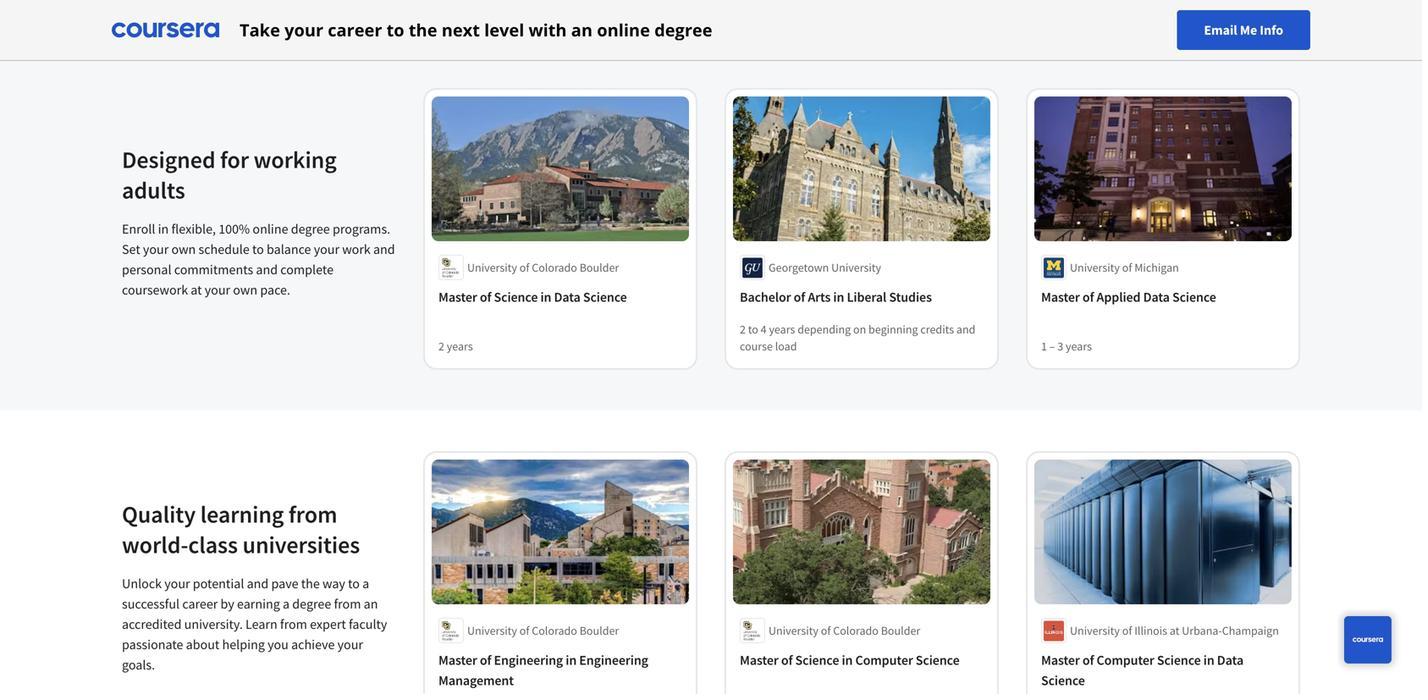 Task type: describe. For each thing, give the bounding box(es) containing it.
liberal
[[847, 289, 887, 306]]

100%
[[219, 221, 250, 238]]

master of applied data science link
[[1042, 287, 1286, 307]]

–
[[1050, 339, 1056, 354]]

work
[[342, 241, 371, 258]]

university up bachelor of arts in liberal studies link
[[832, 260, 882, 275]]

studies
[[890, 289, 932, 306]]

of inside master of engineering in engineering management
[[480, 652, 492, 669]]

master of computer science in data science
[[1042, 652, 1244, 689]]

colorado for computer
[[834, 623, 879, 639]]

0 vertical spatial own
[[171, 241, 196, 258]]

schedule
[[199, 241, 250, 258]]

world-
[[122, 530, 188, 560]]

university of colorado boulder for computer
[[769, 623, 921, 639]]

georgetown university
[[769, 260, 882, 275]]

years for master
[[1066, 339, 1093, 354]]

potential
[[193, 575, 244, 592]]

me
[[1241, 22, 1258, 39]]

master for master of applied data science
[[1042, 289, 1080, 306]]

master of science in data science link
[[439, 287, 683, 307]]

bachelor of arts in liberal studies link
[[740, 287, 984, 307]]

balance
[[267, 241, 311, 258]]

bachelor
[[740, 289, 791, 306]]

goals.
[[122, 657, 155, 674]]

colorado for engineering
[[532, 623, 578, 639]]

successful
[[122, 596, 180, 613]]

university for master of computer science in data science
[[1071, 623, 1120, 639]]

course
[[740, 339, 773, 354]]

master of engineering in engineering management link
[[439, 650, 683, 691]]

0 vertical spatial degree
[[655, 18, 713, 41]]

0 vertical spatial online
[[597, 18, 650, 41]]

georgetown
[[769, 260, 829, 275]]

email
[[1205, 22, 1238, 39]]

learn
[[246, 616, 278, 633]]

applied
[[1097, 289, 1141, 306]]

2 for master of science in data science
[[439, 339, 445, 354]]

to inside enroll in flexible, 100% online degree programs. set your own schedule to balance your work and personal commitments and complete coursework at your own pace.
[[252, 241, 264, 258]]

in inside enroll in flexible, 100% online degree programs. set your own schedule to balance your work and personal commitments and complete coursework at your own pace.
[[158, 221, 169, 238]]

years for bachelor
[[769, 322, 796, 337]]

earning
[[237, 596, 280, 613]]

expert
[[310, 616, 346, 633]]

way
[[323, 575, 345, 592]]

master of computer science in data science link
[[1042, 650, 1286, 691]]

load
[[776, 339, 797, 354]]

your down faculty
[[338, 636, 363, 653]]

1 vertical spatial at
[[1170, 623, 1180, 639]]

in inside master of computer science in data science
[[1204, 652, 1215, 669]]

management
[[439, 672, 514, 689]]

passionate
[[122, 636, 183, 653]]

master for master of science in data science
[[439, 289, 477, 306]]

your up successful
[[165, 575, 190, 592]]

take
[[240, 18, 280, 41]]

master of science in computer science
[[740, 652, 960, 669]]

enroll in flexible, 100% online degree programs. set your own schedule to balance your work and personal commitments and complete coursework at your own pace.
[[122, 221, 395, 299]]

designed
[[122, 145, 216, 174]]

for
[[220, 145, 249, 174]]

to inside unlock your potential and pave the way to a successful career by earning a degree from an accredited university. learn from expert faculty passionate about helping you achieve your goals.
[[348, 575, 360, 592]]

programs.
[[333, 221, 391, 238]]

university for master of engineering in engineering management
[[468, 623, 517, 639]]

of inside master of computer science in data science
[[1083, 652, 1095, 669]]

quality
[[122, 500, 196, 529]]

university of michigan
[[1071, 260, 1180, 275]]

boulder for data
[[580, 260, 619, 275]]

complete
[[281, 261, 334, 278]]

university.
[[184, 616, 243, 633]]

adults
[[122, 175, 185, 205]]

degree inside enroll in flexible, 100% online degree programs. set your own schedule to balance your work and personal commitments and complete coursework at your own pace.
[[291, 221, 330, 238]]

1 horizontal spatial the
[[409, 18, 437, 41]]

computer inside master of computer science in data science
[[1097, 652, 1155, 669]]

university for master of science in computer science
[[769, 623, 819, 639]]

with
[[529, 18, 567, 41]]

online inside enroll in flexible, 100% online degree programs. set your own schedule to balance your work and personal commitments and complete coursework at your own pace.
[[253, 221, 288, 238]]

at inside enroll in flexible, 100% online degree programs. set your own schedule to balance your work and personal commitments and complete coursework at your own pace.
[[191, 282, 202, 299]]

university of colorado boulder for engineering
[[468, 623, 619, 639]]

flexible,
[[171, 221, 216, 238]]

class
[[188, 530, 238, 560]]

from inside quality learning from world-class universities
[[289, 500, 337, 529]]

your up complete at the top of the page
[[314, 241, 340, 258]]

university of illinois at urbana-champaign
[[1071, 623, 1280, 639]]

level
[[485, 18, 525, 41]]

1 – 3 years
[[1042, 339, 1093, 354]]

email me info
[[1205, 22, 1284, 39]]

master of science in data science
[[439, 289, 627, 306]]



Task type: vqa. For each thing, say whether or not it's contained in the screenshot.
work
yes



Task type: locate. For each thing, give the bounding box(es) containing it.
years
[[769, 322, 796, 337], [447, 339, 473, 354], [1066, 339, 1093, 354]]

4
[[761, 322, 767, 337]]

2 horizontal spatial years
[[1066, 339, 1093, 354]]

personal
[[122, 261, 172, 278]]

university up master of science in computer science
[[769, 623, 819, 639]]

enroll
[[122, 221, 155, 238]]

credits
[[921, 322, 955, 337]]

the
[[409, 18, 437, 41], [301, 575, 320, 592]]

a right way
[[363, 575, 369, 592]]

an right with
[[571, 18, 593, 41]]

the left next
[[409, 18, 437, 41]]

a
[[363, 575, 369, 592], [283, 596, 290, 613]]

take your career to the next level with an online degree
[[240, 18, 713, 41]]

accredited
[[122, 616, 182, 633]]

1 vertical spatial the
[[301, 575, 320, 592]]

0 vertical spatial from
[[289, 500, 337, 529]]

beginning
[[869, 322, 919, 337]]

and inside unlock your potential and pave the way to a successful career by earning a degree from an accredited university. learn from expert faculty passionate about helping you achieve your goals.
[[247, 575, 269, 592]]

years inside 2 to 4 years depending on beginning credits and course load
[[769, 322, 796, 337]]

1 horizontal spatial at
[[1170, 623, 1180, 639]]

achieve
[[291, 636, 335, 653]]

the inside unlock your potential and pave the way to a successful career by earning a degree from an accredited university. learn from expert faculty passionate about helping you achieve your goals.
[[301, 575, 320, 592]]

2 horizontal spatial data
[[1218, 652, 1244, 669]]

master for master of science in computer science
[[740, 652, 779, 669]]

bachelor of arts in liberal studies
[[740, 289, 932, 306]]

in for master of science in data science
[[541, 289, 552, 306]]

in for master of science in computer science
[[842, 652, 853, 669]]

1 vertical spatial degree
[[291, 221, 330, 238]]

university up the "master of science in data science"
[[468, 260, 517, 275]]

1 vertical spatial online
[[253, 221, 288, 238]]

unlock
[[122, 575, 162, 592]]

career inside unlock your potential and pave the way to a successful career by earning a degree from an accredited university. learn from expert faculty passionate about helping you achieve your goals.
[[182, 596, 218, 613]]

colorado up master of engineering in engineering management link
[[532, 623, 578, 639]]

university up the management
[[468, 623, 517, 639]]

working
[[254, 145, 337, 174]]

0 vertical spatial an
[[571, 18, 593, 41]]

designed for working adults
[[122, 145, 337, 205]]

and up earning
[[247, 575, 269, 592]]

coursework
[[122, 282, 188, 299]]

own down flexible,
[[171, 241, 196, 258]]

quality learning from world-class universities
[[122, 500, 360, 560]]

2 years
[[439, 339, 473, 354]]

at right illinois
[[1170, 623, 1180, 639]]

illinois
[[1135, 623, 1168, 639]]

about
[[186, 636, 220, 653]]

urbana-
[[1183, 623, 1223, 639]]

unlock your potential and pave the way to a successful career by earning a degree from an accredited university. learn from expert faculty passionate about helping you achieve your goals.
[[122, 575, 387, 674]]

to left 4
[[748, 322, 759, 337]]

from down way
[[334, 596, 361, 613]]

master
[[439, 289, 477, 306], [1042, 289, 1080, 306], [439, 652, 477, 669], [740, 652, 779, 669], [1042, 652, 1080, 669]]

1 engineering from the left
[[494, 652, 563, 669]]

university
[[468, 260, 517, 275], [832, 260, 882, 275], [1071, 260, 1120, 275], [468, 623, 517, 639], [769, 623, 819, 639], [1071, 623, 1120, 639]]

from
[[289, 500, 337, 529], [334, 596, 361, 613], [280, 616, 307, 633]]

1 vertical spatial an
[[364, 596, 378, 613]]

1 horizontal spatial data
[[1144, 289, 1170, 306]]

to right way
[[348, 575, 360, 592]]

champaign
[[1223, 623, 1280, 639]]

1 computer from the left
[[856, 652, 914, 669]]

1 horizontal spatial an
[[571, 18, 593, 41]]

2
[[740, 322, 746, 337], [439, 339, 445, 354]]

to left next
[[387, 18, 405, 41]]

2 vertical spatial from
[[280, 616, 307, 633]]

0 horizontal spatial years
[[447, 339, 473, 354]]

depending
[[798, 322, 851, 337]]

1 horizontal spatial career
[[328, 18, 382, 41]]

1 vertical spatial own
[[233, 282, 258, 299]]

2 engineering from the left
[[580, 652, 649, 669]]

boulder up master of science in computer science link
[[881, 623, 921, 639]]

and right credits
[[957, 322, 976, 337]]

pace.
[[260, 282, 290, 299]]

in
[[158, 221, 169, 238], [541, 289, 552, 306], [834, 289, 845, 306], [566, 652, 577, 669], [842, 652, 853, 669], [1204, 652, 1215, 669]]

colorado for data
[[532, 260, 578, 275]]

0 horizontal spatial the
[[301, 575, 320, 592]]

1
[[1042, 339, 1048, 354]]

in inside master of engineering in engineering management
[[566, 652, 577, 669]]

master of applied data science
[[1042, 289, 1217, 306]]

your up 'personal' in the left top of the page
[[143, 241, 169, 258]]

university up applied
[[1071, 260, 1120, 275]]

0 horizontal spatial computer
[[856, 652, 914, 669]]

your down the commitments
[[205, 282, 230, 299]]

set
[[122, 241, 140, 258]]

degree inside unlock your potential and pave the way to a successful career by earning a degree from an accredited university. learn from expert faculty passionate about helping you achieve your goals.
[[292, 596, 331, 613]]

faculty
[[349, 616, 387, 633]]

online right with
[[597, 18, 650, 41]]

1 horizontal spatial a
[[363, 575, 369, 592]]

of
[[520, 260, 530, 275], [1123, 260, 1133, 275], [480, 289, 492, 306], [794, 289, 806, 306], [1083, 289, 1095, 306], [520, 623, 530, 639], [821, 623, 831, 639], [1123, 623, 1133, 639], [480, 652, 492, 669], [782, 652, 793, 669], [1083, 652, 1095, 669]]

boulder up master of engineering in engineering management link
[[580, 623, 619, 639]]

0 vertical spatial the
[[409, 18, 437, 41]]

data
[[554, 289, 581, 306], [1144, 289, 1170, 306], [1218, 652, 1244, 669]]

own left pace.
[[233, 282, 258, 299]]

from up you
[[280, 616, 307, 633]]

colorado up master of science in computer science link
[[834, 623, 879, 639]]

to inside 2 to 4 years depending on beginning credits and course load
[[748, 322, 759, 337]]

1 horizontal spatial own
[[233, 282, 258, 299]]

master for master of engineering in engineering management
[[439, 652, 477, 669]]

0 vertical spatial a
[[363, 575, 369, 592]]

master of science in computer science link
[[740, 650, 984, 671]]

university of colorado boulder for data
[[468, 260, 619, 275]]

your right take at the top left
[[285, 18, 324, 41]]

master of engineering in engineering management
[[439, 652, 649, 689]]

next
[[442, 18, 480, 41]]

0 horizontal spatial engineering
[[494, 652, 563, 669]]

0 horizontal spatial own
[[171, 241, 196, 258]]

2 to 4 years depending on beginning credits and course load
[[740, 322, 976, 354]]

in for bachelor of arts in liberal studies
[[834, 289, 845, 306]]

0 horizontal spatial at
[[191, 282, 202, 299]]

data inside master of computer science in data science
[[1218, 652, 1244, 669]]

on
[[854, 322, 867, 337]]

your
[[285, 18, 324, 41], [143, 241, 169, 258], [314, 241, 340, 258], [205, 282, 230, 299], [165, 575, 190, 592], [338, 636, 363, 653]]

an up faculty
[[364, 596, 378, 613]]

1 vertical spatial 2
[[439, 339, 445, 354]]

learning
[[200, 500, 284, 529]]

arts
[[808, 289, 831, 306]]

1 horizontal spatial computer
[[1097, 652, 1155, 669]]

colorado up master of science in data science link
[[532, 260, 578, 275]]

2 computer from the left
[[1097, 652, 1155, 669]]

info
[[1260, 22, 1284, 39]]

0 horizontal spatial career
[[182, 596, 218, 613]]

boulder
[[580, 260, 619, 275], [580, 623, 619, 639], [881, 623, 921, 639]]

michigan
[[1135, 260, 1180, 275]]

university of colorado boulder up master of science in computer science
[[769, 623, 921, 639]]

at down the commitments
[[191, 282, 202, 299]]

degree
[[655, 18, 713, 41], [291, 221, 330, 238], [292, 596, 331, 613]]

own
[[171, 241, 196, 258], [233, 282, 258, 299]]

a down pave
[[283, 596, 290, 613]]

boulder for computer
[[881, 623, 921, 639]]

2 vertical spatial degree
[[292, 596, 331, 613]]

1 horizontal spatial years
[[769, 322, 796, 337]]

1 vertical spatial a
[[283, 596, 290, 613]]

helping
[[222, 636, 265, 653]]

0 vertical spatial 2
[[740, 322, 746, 337]]

1 horizontal spatial engineering
[[580, 652, 649, 669]]

0 vertical spatial at
[[191, 282, 202, 299]]

master inside master of engineering in engineering management
[[439, 652, 477, 669]]

email me info button
[[1178, 10, 1311, 50]]

you
[[268, 636, 289, 653]]

1 horizontal spatial 2
[[740, 322, 746, 337]]

university of colorado boulder up the "master of science in data science"
[[468, 260, 619, 275]]

1 vertical spatial from
[[334, 596, 361, 613]]

and right work
[[373, 241, 395, 258]]

from up the universities on the bottom of the page
[[289, 500, 337, 529]]

master for master of computer science in data science
[[1042, 652, 1080, 669]]

by
[[221, 596, 234, 613]]

0 horizontal spatial an
[[364, 596, 378, 613]]

university of colorado boulder
[[468, 260, 619, 275], [468, 623, 619, 639], [769, 623, 921, 639]]

university for master of applied data science
[[1071, 260, 1120, 275]]

and inside 2 to 4 years depending on beginning credits and course load
[[957, 322, 976, 337]]

an inside unlock your potential and pave the way to a successful career by earning a degree from an accredited university. learn from expert faculty passionate about helping you achieve your goals.
[[364, 596, 378, 613]]

1 horizontal spatial online
[[597, 18, 650, 41]]

coursera image
[[112, 17, 219, 44]]

online up balance
[[253, 221, 288, 238]]

0 vertical spatial career
[[328, 18, 382, 41]]

university for master of science in data science
[[468, 260, 517, 275]]

0 horizontal spatial a
[[283, 596, 290, 613]]

boulder for engineering
[[580, 623, 619, 639]]

0 horizontal spatial online
[[253, 221, 288, 238]]

university left illinois
[[1071, 623, 1120, 639]]

universities
[[243, 530, 360, 560]]

university of colorado boulder up master of engineering in engineering management
[[468, 623, 619, 639]]

colorado
[[532, 260, 578, 275], [532, 623, 578, 639], [834, 623, 879, 639]]

1 vertical spatial career
[[182, 596, 218, 613]]

an
[[571, 18, 593, 41], [364, 596, 378, 613]]

2 inside 2 to 4 years depending on beginning credits and course load
[[740, 322, 746, 337]]

0 horizontal spatial 2
[[439, 339, 445, 354]]

3
[[1058, 339, 1064, 354]]

commitments
[[174, 261, 253, 278]]

boulder up master of science in data science link
[[580, 260, 619, 275]]

0 horizontal spatial data
[[554, 289, 581, 306]]

in for master of engineering in engineering management
[[566, 652, 577, 669]]

and up pace.
[[256, 261, 278, 278]]

career
[[328, 18, 382, 41], [182, 596, 218, 613]]

and
[[373, 241, 395, 258], [256, 261, 278, 278], [957, 322, 976, 337], [247, 575, 269, 592]]

the left way
[[301, 575, 320, 592]]

pave
[[271, 575, 299, 592]]

master inside master of computer science in data science
[[1042, 652, 1080, 669]]

to left balance
[[252, 241, 264, 258]]

2 for bachelor of arts in liberal studies
[[740, 322, 746, 337]]



